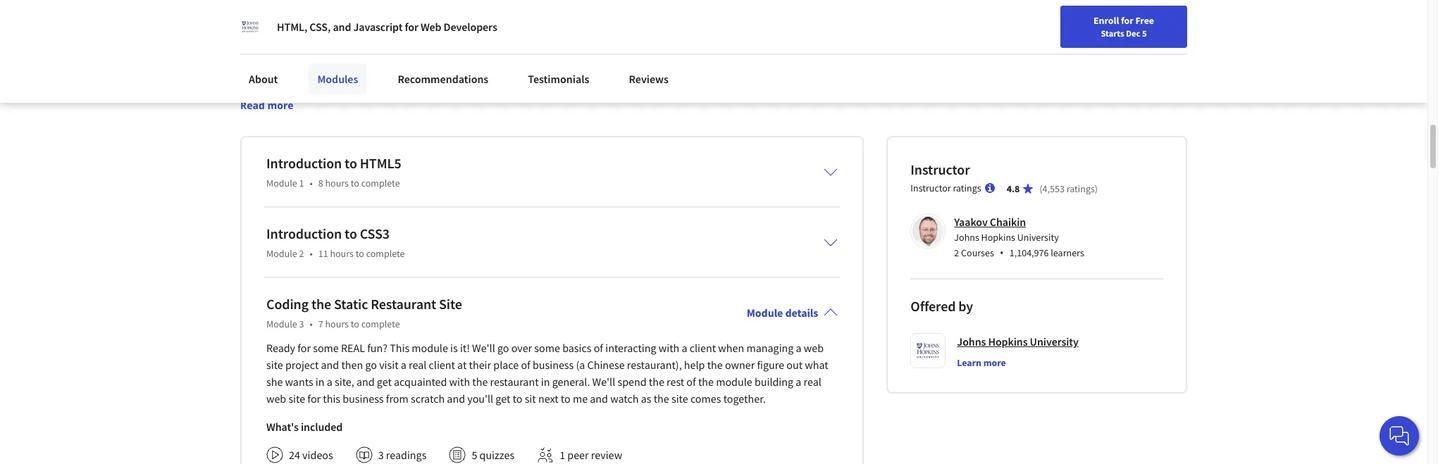 Task type: locate. For each thing, give the bounding box(es) containing it.
is
[[687, 44, 694, 57], [451, 341, 458, 355]]

1 vertical spatial hopkins
[[989, 335, 1028, 349]]

1 vertical spatial instructor
[[911, 182, 951, 194]]

this left course on the left
[[435, 1, 466, 26]]

go up place
[[498, 341, 509, 355]]

0 horizontal spatial we'll
[[472, 341, 495, 355]]

more down has
[[267, 98, 294, 112]]

interacts
[[622, 44, 662, 57]]

a down web
[[441, 44, 446, 57]]

from inside do you realize that the only functionality of a web application that the user directly interacts with is through the web page? implement it poorly and, to the user, the server-side becomes irrelevant! today's user expects a lot out of the web page: it has to load fast, expose the desired service, and be comfortable to view on all devices: from a desktop computers to tablets and mobile phones. read more
[[674, 73, 697, 87]]

all
[[622, 73, 632, 87]]

module right this
[[412, 341, 448, 355]]

a
[[441, 44, 446, 57], [703, 58, 708, 72], [699, 73, 705, 87], [682, 341, 688, 355], [796, 341, 802, 355], [401, 358, 407, 372], [327, 375, 333, 389], [796, 375, 802, 389]]

the up computers in the right top of the page
[[755, 58, 770, 72]]

hours inside coding the static restaurant site module 3 • 7 hours to complete
[[325, 318, 349, 330]]

a right 'visit'
[[401, 358, 407, 372]]

visit
[[379, 358, 399, 372]]

go left 'visit'
[[365, 358, 377, 372]]

from inside ready for some real fun? this module is it! we'll go over some basics of interacting with a client when managing a web site project and then go visit a real client at their place of business (a chinese restaurant), help the owner figure out what she wants in a site, and get acquainted with the restaurant in general. we'll spend the rest of the module building a real web site for this business from scratch and you'll get to sit next to me and watch as the site comes together.
[[386, 392, 409, 406]]

to right has
[[295, 73, 305, 87]]

0 horizontal spatial some
[[313, 341, 339, 355]]

hours right the '8'
[[325, 177, 349, 189]]

• right the "courses"
[[1000, 245, 1004, 261]]

hopkins up "learn more" button
[[989, 335, 1028, 349]]

fun?
[[367, 341, 388, 355]]

0 vertical spatial university
[[1018, 231, 1059, 244]]

None search field
[[201, 9, 539, 37]]

1 horizontal spatial this
[[435, 1, 466, 26]]

to
[[386, 58, 395, 72], [295, 73, 305, 87], [572, 73, 582, 87], [240, 88, 250, 101], [345, 154, 357, 172], [351, 177, 359, 189], [345, 225, 357, 242], [356, 247, 364, 260], [351, 318, 359, 330], [513, 392, 523, 406], [561, 392, 571, 406]]

0 horizontal spatial that
[[308, 44, 327, 57]]

for up 'dec'
[[1122, 14, 1134, 27]]

module down owner
[[716, 375, 753, 389]]

is up expects
[[687, 44, 694, 57]]

get down the restaurant
[[496, 392, 511, 406]]

we'll down chinese
[[593, 375, 616, 389]]

offered by
[[911, 297, 974, 315]]

hours inside introduction to css3 module 2 • 11 hours to complete
[[330, 247, 354, 260]]

basics
[[563, 341, 592, 355]]

1 horizontal spatial is
[[687, 44, 694, 57]]

you'll
[[468, 392, 494, 406]]

1 peer review
[[560, 448, 623, 462]]

• left the '8'
[[310, 177, 313, 189]]

some right over
[[535, 341, 560, 355]]

with down at
[[449, 375, 470, 389]]

do you realize that the only functionality of a web application that the user directly interacts with is through the web page? implement it poorly and, to the user, the server-side becomes irrelevant! today's user expects a lot out of the web page: it has to load fast, expose the desired service, and be comfortable to view on all devices: from a desktop computers to tablets and mobile phones. read more
[[240, 44, 799, 112]]

0 vertical spatial user
[[563, 44, 583, 57]]

chaikin
[[990, 215, 1027, 229]]

the up 7
[[312, 295, 331, 313]]

client
[[690, 341, 716, 355], [429, 358, 455, 372]]

johns hopkins university image
[[240, 17, 260, 37]]

module left 11
[[266, 247, 297, 260]]

module down coding
[[266, 318, 297, 330]]

enroll
[[1094, 14, 1120, 27]]

3 left readings
[[378, 448, 384, 462]]

introduction inside 'introduction to html5 module 1 • 8 hours to complete'
[[266, 154, 342, 172]]

1 horizontal spatial from
[[674, 73, 697, 87]]

5 right are
[[324, 1, 334, 26]]

0 horizontal spatial it
[[268, 73, 274, 87]]

johns
[[955, 231, 980, 244], [958, 335, 986, 349]]

is left it!
[[451, 341, 458, 355]]

2 horizontal spatial 5
[[1143, 27, 1147, 39]]

0 vertical spatial from
[[674, 73, 697, 87]]

recommendations
[[398, 72, 489, 86]]

1 horizontal spatial it
[[323, 58, 328, 72]]

business down site,
[[343, 392, 384, 406]]

1 vertical spatial client
[[429, 358, 455, 372]]

johns down yaakov
[[955, 231, 980, 244]]

with
[[664, 44, 684, 57], [659, 341, 680, 355], [449, 375, 470, 389]]

complete
[[361, 177, 400, 189], [366, 247, 405, 260], [361, 318, 400, 330]]

0 vertical spatial complete
[[361, 177, 400, 189]]

business
[[533, 358, 574, 372], [343, 392, 384, 406]]

1 horizontal spatial out
[[787, 358, 803, 372]]

static
[[334, 295, 368, 313]]

to down irrelevant!
[[572, 73, 582, 87]]

1 left the '8'
[[299, 177, 304, 189]]

be
[[499, 73, 511, 87]]

0 vertical spatial 5
[[324, 1, 334, 26]]

2 horizontal spatial in
[[541, 375, 550, 389]]

0 horizontal spatial 3
[[299, 318, 304, 330]]

0 vertical spatial instructor
[[911, 161, 970, 178]]

•
[[310, 177, 313, 189], [1000, 245, 1004, 261], [310, 247, 313, 260], [310, 318, 313, 330]]

0 vertical spatial more
[[267, 98, 294, 112]]

1 vertical spatial introduction
[[266, 225, 342, 242]]

0 vertical spatial hours
[[325, 177, 349, 189]]

1 instructor from the top
[[911, 161, 970, 178]]

from down expects
[[674, 73, 697, 87]]

0 horizontal spatial out
[[725, 58, 741, 72]]

out left what
[[787, 358, 803, 372]]

2 vertical spatial complete
[[361, 318, 400, 330]]

with inside do you realize that the only functionality of a web application that the user directly interacts with is through the web page? implement it poorly and, to the user, the server-side becomes irrelevant! today's user expects a lot out of the web page: it has to load fast, expose the desired service, and be comfortable to view on all devices: from a desktop computers to tablets and mobile phones. read more
[[664, 44, 684, 57]]

becomes
[[512, 58, 553, 72]]

1 vertical spatial business
[[343, 392, 384, 406]]

0 horizontal spatial client
[[429, 358, 455, 372]]

as
[[641, 392, 652, 406]]

the right 'help' at left
[[708, 358, 723, 372]]

0 vertical spatial with
[[664, 44, 684, 57]]

the right as
[[654, 392, 670, 406]]

1 vertical spatial more
[[984, 357, 1006, 369]]

to down functionality
[[386, 58, 395, 72]]

1 vertical spatial real
[[804, 375, 822, 389]]

2 instructor from the top
[[911, 182, 951, 194]]

a up 'help' at left
[[682, 341, 688, 355]]

out inside ready for some real fun? this module is it! we'll go over some basics of interacting with a client when managing a web site project and then go visit a real client at their place of business (a chinese restaurant), help the owner figure out what she wants in a site, and get acquainted with the restaurant in general. we'll spend the rest of the module building a real web site for this business from scratch and you'll get to sit next to me and watch as the site comes together.
[[787, 358, 803, 372]]

hours right 7
[[325, 318, 349, 330]]

0 horizontal spatial ratings
[[953, 182, 982, 194]]

0 vertical spatial is
[[687, 44, 694, 57]]

hopkins
[[982, 231, 1016, 244], [989, 335, 1028, 349]]

in up functionality
[[415, 1, 431, 26]]

1 horizontal spatial module
[[716, 375, 753, 389]]

2 left the "courses"
[[955, 247, 960, 259]]

1 horizontal spatial more
[[984, 357, 1006, 369]]

2 inside introduction to css3 module 2 • 11 hours to complete
[[299, 247, 304, 260]]

4.8
[[1007, 182, 1020, 195]]

phones.
[[341, 88, 378, 101]]

0 vertical spatial introduction
[[266, 154, 342, 172]]

0 vertical spatial this
[[435, 1, 466, 26]]

business up 'general.'
[[533, 358, 574, 372]]

0 horizontal spatial business
[[343, 392, 384, 406]]

7
[[318, 318, 323, 330]]

client left at
[[429, 358, 455, 372]]

1 vertical spatial with
[[659, 341, 680, 355]]

general.
[[552, 375, 590, 389]]

• inside introduction to css3 module 2 • 11 hours to complete
[[310, 247, 313, 260]]

acquainted
[[394, 375, 447, 389]]

some down 7
[[313, 341, 339, 355]]

instructor up instructor ratings
[[911, 161, 970, 178]]

wants
[[285, 375, 313, 389]]

learn more button
[[958, 356, 1006, 370]]

1 horizontal spatial business
[[533, 358, 574, 372]]

for up project
[[298, 341, 311, 355]]

1 horizontal spatial 5
[[472, 448, 477, 462]]

1 horizontal spatial 3
[[378, 448, 384, 462]]

instructor for instructor ratings
[[911, 182, 951, 194]]

1 vertical spatial user
[[642, 58, 662, 72]]

0 vertical spatial johns
[[955, 231, 980, 244]]

complete down css3
[[366, 247, 405, 260]]

of up user,
[[429, 44, 438, 57]]

0 vertical spatial real
[[409, 358, 427, 372]]

it!
[[460, 341, 470, 355]]

course
[[470, 1, 526, 26]]

1 horizontal spatial site
[[289, 392, 305, 406]]

is inside do you realize that the only functionality of a web application that the user directly interacts with is through the web page? implement it poorly and, to the user, the server-side becomes irrelevant! today's user expects a lot out of the web page: it has to load fast, expose the desired service, and be comfortable to view on all devices: from a desktop computers to tablets and mobile phones. read more
[[687, 44, 694, 57]]

a right building
[[796, 375, 802, 389]]

instructor
[[911, 161, 970, 178], [911, 182, 951, 194]]

site down wants at the left of page
[[289, 392, 305, 406]]

is inside ready for some real fun? this module is it! we'll go over some basics of interacting with a client when managing a web site project and then go visit a real client at their place of business (a chinese restaurant), help the owner figure out what she wants in a site, and get acquainted with the restaurant in general. we'll spend the rest of the module building a real web site for this business from scratch and you'll get to sit next to me and watch as the site comes together.
[[451, 341, 458, 355]]

• left 11
[[310, 247, 313, 260]]

of
[[429, 44, 438, 57], [743, 58, 753, 72], [594, 341, 603, 355], [521, 358, 531, 372], [687, 375, 696, 389]]

site up the she
[[266, 358, 283, 372]]

module left the '8'
[[266, 177, 297, 189]]

1 horizontal spatial 2
[[955, 247, 960, 259]]

client up 'help' at left
[[690, 341, 716, 355]]

offered
[[911, 297, 956, 315]]

poorly
[[331, 58, 361, 72]]

0 horizontal spatial 2
[[299, 247, 304, 260]]

1 vertical spatial get
[[496, 392, 511, 406]]

complete inside 'introduction to html5 module 1 • 8 hours to complete'
[[361, 177, 400, 189]]

1 horizontal spatial some
[[535, 341, 560, 355]]

real
[[341, 341, 365, 355]]

0 horizontal spatial is
[[451, 341, 458, 355]]

today's
[[605, 58, 639, 72]]

1 horizontal spatial we'll
[[593, 375, 616, 389]]

for inside enroll for free starts dec 5
[[1122, 14, 1134, 27]]

this
[[390, 341, 410, 355]]

0 horizontal spatial this
[[323, 392, 341, 406]]

0 horizontal spatial 1
[[299, 177, 304, 189]]

1 introduction from the top
[[266, 154, 342, 172]]

that up becomes
[[524, 44, 542, 57]]

2 vertical spatial hours
[[325, 318, 349, 330]]

)
[[1095, 182, 1098, 195]]

developers
[[444, 20, 497, 34]]

rest
[[667, 375, 685, 389]]

user up irrelevant!
[[563, 44, 583, 57]]

real down what
[[804, 375, 822, 389]]

and down has
[[286, 88, 304, 101]]

we'll
[[472, 341, 495, 355], [593, 375, 616, 389]]

introduction up 11
[[266, 225, 342, 242]]

restaurant
[[371, 295, 436, 313]]

and left then at the left
[[321, 358, 339, 372]]

johns hopkins university link
[[958, 333, 1079, 350]]

ratings up yaakov
[[953, 182, 982, 194]]

site down rest
[[672, 392, 689, 406]]

it up load
[[323, 58, 328, 72]]

1 horizontal spatial client
[[690, 341, 716, 355]]

introduction up the '8'
[[266, 154, 342, 172]]

of down over
[[521, 358, 531, 372]]

0 vertical spatial business
[[533, 358, 574, 372]]

1 vertical spatial complete
[[366, 247, 405, 260]]

1 vertical spatial we'll
[[593, 375, 616, 389]]

complete for introduction to css3
[[366, 247, 405, 260]]

web
[[449, 44, 468, 57], [754, 44, 773, 57], [773, 58, 792, 72], [804, 341, 824, 355], [266, 392, 286, 406]]

get down 'visit'
[[377, 375, 392, 389]]

complete inside introduction to css3 module 2 • 11 hours to complete
[[366, 247, 405, 260]]

1 vertical spatial is
[[451, 341, 458, 355]]

2 horizontal spatial site
[[672, 392, 689, 406]]

readings
[[386, 448, 427, 462]]

more right the learn
[[984, 357, 1006, 369]]

2 left 11
[[299, 247, 304, 260]]

what's included
[[266, 420, 343, 434]]

complete down html5
[[361, 177, 400, 189]]

1 vertical spatial 5
[[1143, 27, 1147, 39]]

expects
[[665, 58, 700, 72]]

complete up fun?
[[361, 318, 400, 330]]

0 horizontal spatial get
[[377, 375, 392, 389]]

1 horizontal spatial user
[[642, 58, 662, 72]]

2 introduction from the top
[[266, 225, 342, 242]]

more inside do you realize that the only functionality of a web application that the user directly interacts with is through the web page? implement it poorly and, to the user, the server-side becomes irrelevant! today's user expects a lot out of the web page: it has to load fast, expose the desired service, and be comfortable to view on all devices: from a desktop computers to tablets and mobile phones. read more
[[267, 98, 294, 112]]

from down "acquainted"
[[386, 392, 409, 406]]

( 4,553 ratings )
[[1040, 182, 1098, 195]]

5 left quizzes
[[472, 448, 477, 462]]

more
[[267, 98, 294, 112], [984, 357, 1006, 369]]

0 vertical spatial get
[[377, 375, 392, 389]]

it left has
[[268, 73, 274, 87]]

the
[[330, 44, 345, 57], [545, 44, 560, 57], [736, 44, 751, 57], [398, 58, 413, 72], [441, 58, 456, 72], [755, 58, 770, 72], [388, 73, 403, 87], [312, 295, 331, 313], [708, 358, 723, 372], [473, 375, 488, 389], [649, 375, 665, 389], [699, 375, 714, 389], [654, 392, 670, 406]]

to down static
[[351, 318, 359, 330]]

the up poorly
[[330, 44, 345, 57]]

0 horizontal spatial 5
[[324, 1, 334, 26]]

1 vertical spatial from
[[386, 392, 409, 406]]

css,
[[310, 20, 331, 34]]

on
[[607, 73, 619, 87]]

introduction for introduction to css3
[[266, 225, 342, 242]]

introduction inside introduction to css3 module 2 • 11 hours to complete
[[266, 225, 342, 242]]

real
[[409, 358, 427, 372], [804, 375, 822, 389]]

more inside button
[[984, 357, 1006, 369]]

1 horizontal spatial 1
[[560, 448, 565, 462]]

instructor for instructor
[[911, 161, 970, 178]]

1 vertical spatial hours
[[330, 247, 354, 260]]

3
[[299, 318, 304, 330], [378, 448, 384, 462]]

hours inside 'introduction to html5 module 1 • 8 hours to complete'
[[325, 177, 349, 189]]

for
[[1122, 14, 1134, 27], [405, 20, 419, 34], [298, 341, 311, 355], [308, 392, 321, 406]]

functionality
[[369, 44, 426, 57]]

1 vertical spatial out
[[787, 358, 803, 372]]

0 vertical spatial 3
[[299, 318, 304, 330]]

implement
[[270, 58, 320, 72]]

site
[[439, 295, 462, 313]]

and
[[333, 20, 351, 34], [479, 73, 497, 87], [286, 88, 304, 101], [321, 358, 339, 372], [357, 375, 375, 389], [447, 392, 465, 406], [590, 392, 608, 406]]

0 horizontal spatial real
[[409, 358, 427, 372]]

0 vertical spatial hopkins
[[982, 231, 1016, 244]]

fast,
[[330, 73, 349, 87]]

comes
[[691, 392, 721, 406]]

out
[[725, 58, 741, 72], [787, 358, 803, 372]]

page:
[[240, 73, 266, 87]]

0 vertical spatial out
[[725, 58, 741, 72]]

in right wants at the left of page
[[316, 375, 325, 389]]

hopkins down yaakov chaikin link
[[982, 231, 1016, 244]]

5 quizzes
[[472, 448, 515, 462]]

0 vertical spatial 1
[[299, 177, 304, 189]]

1 horizontal spatial get
[[496, 392, 511, 406]]

1 horizontal spatial go
[[498, 341, 509, 355]]

to right the '8'
[[351, 177, 359, 189]]

application
[[471, 44, 521, 57]]

0 horizontal spatial from
[[386, 392, 409, 406]]

0 horizontal spatial more
[[267, 98, 294, 112]]

5 right 'dec'
[[1143, 27, 1147, 39]]

1 left peer
[[560, 448, 565, 462]]

this
[[435, 1, 466, 26], [323, 392, 341, 406]]

with up expects
[[664, 44, 684, 57]]

1 vertical spatial 3
[[378, 448, 384, 462]]

3 inside coding the static restaurant site module 3 • 7 hours to complete
[[299, 318, 304, 330]]

0 vertical spatial module
[[412, 341, 448, 355]]

interacting
[[606, 341, 657, 355]]

learners
[[1051, 247, 1085, 259]]

• left 7
[[310, 318, 313, 330]]

1 vertical spatial johns
[[958, 335, 986, 349]]

1 horizontal spatial that
[[524, 44, 542, 57]]

yaakov chaikin link
[[955, 215, 1027, 229]]

1 vertical spatial this
[[323, 392, 341, 406]]



Task type: describe. For each thing, give the bounding box(es) containing it.
1 that from the left
[[308, 44, 327, 57]]

devices:
[[635, 73, 672, 87]]

johns inside johns hopkins university link
[[958, 335, 986, 349]]

to left css3
[[345, 225, 357, 242]]

html5
[[360, 154, 402, 172]]

0 horizontal spatial module
[[412, 341, 448, 355]]

server-
[[458, 58, 490, 72]]

to down page:
[[240, 88, 250, 101]]

module inside coding the static restaurant site module 3 • 7 hours to complete
[[266, 318, 297, 330]]

lot
[[711, 58, 723, 72]]

your
[[1057, 16, 1076, 29]]

details
[[786, 306, 819, 320]]

• inside yaakov chaikin johns hopkins university 2 courses • 1,104,976 learners
[[1000, 245, 1004, 261]]

and right css,
[[333, 20, 351, 34]]

1 vertical spatial it
[[268, 73, 274, 87]]

the inside coding the static restaurant site module 3 • 7 hours to complete
[[312, 295, 331, 313]]

1 inside 'introduction to html5 module 1 • 8 hours to complete'
[[299, 177, 304, 189]]

5 inside enroll for free starts dec 5
[[1143, 27, 1147, 39]]

complete for introduction to html5
[[361, 177, 400, 189]]

3 readings
[[378, 448, 427, 462]]

review
[[591, 448, 623, 462]]

module inside 'introduction to html5 module 1 • 8 hours to complete'
[[266, 177, 297, 189]]

realize
[[276, 44, 306, 57]]

2 that from the left
[[524, 44, 542, 57]]

to down css3
[[356, 247, 364, 260]]

spend
[[618, 375, 647, 389]]

the up comes
[[699, 375, 714, 389]]

managing
[[747, 341, 794, 355]]

to left html5
[[345, 154, 357, 172]]

this inside ready for some real fun? this module is it! we'll go over some basics of interacting with a client when managing a web site project and then go visit a real client at their place of business (a chinese restaurant), help the owner figure out what she wants in a site, and get acquainted with the restaurant in general. we'll spend the rest of the module building a real web site for this business from scratch and you'll get to sit next to me and watch as the site comes together.
[[323, 392, 341, 406]]

starts
[[1101, 27, 1125, 39]]

modules
[[318, 72, 358, 86]]

the down their
[[473, 375, 488, 389]]

irrelevant!
[[556, 58, 603, 72]]

help
[[684, 358, 705, 372]]

0 horizontal spatial in
[[316, 375, 325, 389]]

yaakov
[[955, 215, 988, 229]]

8
[[318, 177, 323, 189]]

• inside coding the static restaurant site module 3 • 7 hours to complete
[[310, 318, 313, 330]]

page?
[[240, 58, 267, 72]]

the right the through
[[736, 44, 751, 57]]

tablets
[[252, 88, 284, 101]]

the down restaurant),
[[649, 375, 665, 389]]

find your new career link
[[1030, 14, 1132, 32]]

css3
[[360, 225, 390, 242]]

introduction to css3 module 2 • 11 hours to complete
[[266, 225, 405, 260]]

module up managing
[[747, 306, 783, 320]]

a left site,
[[327, 375, 333, 389]]

1 vertical spatial 1
[[560, 448, 565, 462]]

out inside do you realize that the only functionality of a web application that the user directly interacts with is through the web page? implement it poorly and, to the user, the server-side becomes irrelevant! today's user expects a lot out of the web page: it has to load fast, expose the desired service, and be comfortable to view on all devices: from a desktop computers to tablets and mobile phones. read more
[[725, 58, 741, 72]]

0 vertical spatial we'll
[[472, 341, 495, 355]]

then
[[341, 358, 363, 372]]

has
[[277, 73, 293, 87]]

modules
[[338, 1, 411, 26]]

the down functionality
[[398, 58, 413, 72]]

yaakov chaikin image
[[913, 216, 944, 247]]

a right managing
[[796, 341, 802, 355]]

0 horizontal spatial go
[[365, 358, 377, 372]]

find your new career
[[1037, 16, 1125, 29]]

a left desktop
[[699, 73, 705, 87]]

building
[[755, 375, 794, 389]]

find
[[1037, 16, 1055, 29]]

comfortable
[[513, 73, 570, 87]]

when
[[719, 341, 745, 355]]

the up becomes
[[545, 44, 560, 57]]

introduction for introduction to html5
[[266, 154, 342, 172]]

• inside 'introduction to html5 module 1 • 8 hours to complete'
[[310, 177, 313, 189]]

side
[[490, 58, 509, 72]]

career
[[1098, 16, 1125, 29]]

module inside introduction to css3 module 2 • 11 hours to complete
[[266, 247, 297, 260]]

modules link
[[309, 63, 367, 94]]

free
[[1136, 14, 1155, 27]]

to inside coding the static restaurant site module 3 • 7 hours to complete
[[351, 318, 359, 330]]

by
[[959, 297, 974, 315]]

for left web
[[405, 20, 419, 34]]

recommendations link
[[389, 63, 497, 94]]

of up desktop
[[743, 58, 753, 72]]

you
[[256, 44, 273, 57]]

of up chinese
[[594, 341, 603, 355]]

new
[[1078, 16, 1096, 29]]

there are 5 modules in this course
[[240, 1, 526, 26]]

2 inside yaakov chaikin johns hopkins university 2 courses • 1,104,976 learners
[[955, 247, 960, 259]]

2 some from the left
[[535, 341, 560, 355]]

instructor ratings
[[911, 182, 982, 194]]

their
[[469, 358, 491, 372]]

ready for some real fun? this module is it! we'll go over some basics of interacting with a client when managing a web site project and then go visit a real client at their place of business (a chinese restaurant), help the owner figure out what she wants in a site, and get acquainted with the restaurant in general. we'll spend the rest of the module building a real web site for this business from scratch and you'll get to sit next to me and watch as the site comes together.
[[266, 341, 829, 406]]

restaurant),
[[627, 358, 682, 372]]

to left the sit
[[513, 392, 523, 406]]

to left me
[[561, 392, 571, 406]]

1 horizontal spatial in
[[415, 1, 431, 26]]

owner
[[725, 358, 755, 372]]

load
[[307, 73, 327, 87]]

1 vertical spatial module
[[716, 375, 753, 389]]

complete inside coding the static restaurant site module 3 • 7 hours to complete
[[361, 318, 400, 330]]

and left be
[[479, 73, 497, 87]]

(
[[1040, 182, 1043, 195]]

site,
[[335, 375, 354, 389]]

0 vertical spatial go
[[498, 341, 509, 355]]

watch
[[611, 392, 639, 406]]

service,
[[442, 73, 477, 87]]

0 vertical spatial it
[[323, 58, 328, 72]]

the up recommendations
[[441, 58, 456, 72]]

1 horizontal spatial real
[[804, 375, 822, 389]]

html, css, and javascript for web developers
[[277, 20, 497, 34]]

module details
[[747, 306, 819, 320]]

at
[[458, 358, 467, 372]]

english
[[1158, 16, 1192, 30]]

web
[[421, 20, 442, 34]]

there
[[240, 1, 289, 26]]

coding
[[266, 295, 309, 313]]

coding the static restaurant site module 3 • 7 hours to complete
[[266, 295, 462, 330]]

and right site,
[[357, 375, 375, 389]]

2 vertical spatial with
[[449, 375, 470, 389]]

figure
[[757, 358, 785, 372]]

chat with us image
[[1389, 425, 1411, 448]]

desktop
[[707, 73, 744, 87]]

1 some from the left
[[313, 341, 339, 355]]

1,104,976
[[1010, 247, 1049, 259]]

the right the expose
[[388, 73, 403, 87]]

1 horizontal spatial ratings
[[1067, 182, 1095, 195]]

quizzes
[[480, 448, 515, 462]]

a left "lot" at the top of page
[[703, 58, 708, 72]]

0 horizontal spatial user
[[563, 44, 583, 57]]

hopkins inside yaakov chaikin johns hopkins university 2 courses • 1,104,976 learners
[[982, 231, 1016, 244]]

yaakov chaikin johns hopkins university 2 courses • 1,104,976 learners
[[955, 215, 1085, 261]]

hours for css3
[[330, 247, 354, 260]]

with for a
[[659, 341, 680, 355]]

1 vertical spatial university
[[1030, 335, 1079, 349]]

0 horizontal spatial site
[[266, 358, 283, 372]]

24 videos
[[289, 448, 333, 462]]

reviews
[[629, 72, 669, 86]]

what's
[[266, 420, 299, 434]]

scratch
[[411, 392, 445, 406]]

and right me
[[590, 392, 608, 406]]

chinese
[[588, 358, 625, 372]]

testimonials link
[[520, 63, 598, 94]]

0 vertical spatial client
[[690, 341, 716, 355]]

university inside yaakov chaikin johns hopkins university 2 courses • 1,104,976 learners
[[1018, 231, 1059, 244]]

javascript
[[353, 20, 403, 34]]

computers
[[747, 73, 797, 87]]

testimonials
[[528, 72, 590, 86]]

included
[[301, 420, 343, 434]]

dec
[[1127, 27, 1141, 39]]

for down wants at the left of page
[[308, 392, 321, 406]]

english button
[[1132, 0, 1217, 46]]

with for is
[[664, 44, 684, 57]]

and,
[[363, 58, 383, 72]]

videos
[[302, 448, 333, 462]]

(a
[[576, 358, 585, 372]]

user,
[[415, 58, 438, 72]]

peer
[[568, 448, 589, 462]]

what
[[805, 358, 829, 372]]

of right rest
[[687, 375, 696, 389]]

johns inside yaakov chaikin johns hopkins university 2 courses • 1,104,976 learners
[[955, 231, 980, 244]]

project
[[285, 358, 319, 372]]

and left the you'll
[[447, 392, 465, 406]]

are
[[293, 1, 320, 26]]

hours for html5
[[325, 177, 349, 189]]

4,553
[[1043, 182, 1065, 195]]



Task type: vqa. For each thing, say whether or not it's contained in the screenshot.
"•" in the 'Yaakov Chaikin Johns Hopkins University 2 Courses • 1,104,976 learners'
yes



